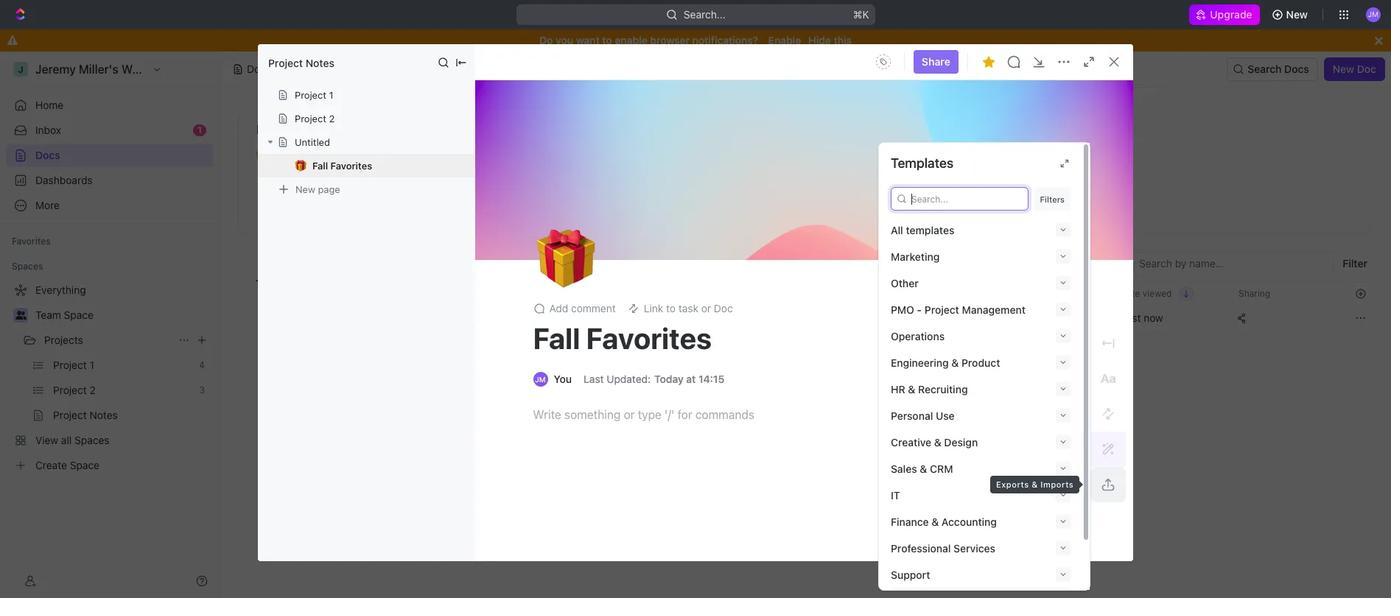 Task type: describe. For each thing, give the bounding box(es) containing it.
other
[[891, 277, 919, 289]]

templates
[[891, 155, 954, 171]]

doc inside button
[[1357, 63, 1377, 75]]

fall favorites
[[533, 320, 712, 355]]

all for all
[[259, 259, 272, 272]]

browser
[[650, 34, 690, 46]]

workspace button
[[432, 252, 494, 282]]

archived button
[[558, 252, 608, 282]]

created
[[1021, 123, 1066, 136]]

& for creative
[[934, 436, 942, 448]]

notifications?
[[692, 34, 758, 46]]

nov 1
[[1003, 312, 1029, 324]]

team space
[[35, 309, 93, 321]]

it
[[891, 489, 900, 501]]

untitled • for created by me
[[1042, 150, 1087, 162]]

date updated button
[[994, 282, 1068, 305]]

now
[[1144, 312, 1163, 324]]

filters
[[1040, 194, 1065, 204]]

enable
[[768, 34, 801, 46]]

add comment
[[549, 302, 616, 314]]

jm button
[[1362, 3, 1385, 27]]

team
[[35, 309, 61, 321]]

Search... text field
[[899, 188, 1023, 210]]

& for sales
[[920, 462, 927, 475]]

product
[[962, 356, 1000, 369]]

assigned button
[[500, 252, 552, 282]]

creative & design
[[891, 436, 978, 448]]

2
[[329, 113, 335, 125]]

personal use
[[891, 409, 955, 422]]

new for new doc
[[1333, 63, 1355, 75]]

management
[[962, 303, 1026, 316]]

created by me
[[1021, 123, 1102, 136]]

⌘k
[[853, 8, 869, 21]]

docs inside button
[[1285, 63, 1309, 75]]

column header inside "table"
[[238, 282, 254, 306]]

table containing projects
[[238, 282, 1374, 333]]

to inside "dropdown button"
[[666, 302, 676, 314]]

project 2
[[295, 113, 335, 125]]

this
[[834, 34, 852, 46]]

hr
[[891, 383, 905, 395]]

recent
[[256, 123, 295, 136]]

projects inside projects link
[[44, 334, 83, 346]]

0 vertical spatial projects
[[699, 312, 738, 324]]

row containing name
[[238, 282, 1374, 306]]

just
[[1121, 312, 1141, 324]]

new doc button
[[1324, 57, 1385, 81]]

inbox
[[35, 124, 61, 136]]

name
[[258, 288, 282, 299]]

🎁 down created
[[1021, 150, 1033, 161]]

engineering
[[891, 356, 949, 369]]

new button
[[1266, 3, 1317, 27]]

favorites button
[[6, 233, 57, 251]]

projects link
[[44, 329, 172, 352]]

at
[[686, 373, 696, 385]]

project inside project notes link
[[660, 150, 693, 162]]

untitled down 🎁 dropdown button at the top left of the page
[[277, 173, 315, 186]]

do you want to enable browser notifications? enable hide this
[[539, 34, 852, 46]]

home link
[[6, 94, 214, 117]]

all templates
[[891, 224, 955, 236]]

doc inside "dropdown button"
[[714, 302, 733, 314]]

hide
[[809, 34, 831, 46]]

add
[[549, 302, 568, 314]]

support
[[891, 569, 930, 581]]

updated:
[[607, 373, 651, 385]]

search docs button
[[1227, 57, 1318, 81]]

accounting
[[942, 515, 997, 528]]

last updated: today at 14:15
[[584, 373, 725, 385]]

project notes link
[[633, 144, 979, 168]]

untitled up filters dropdown button
[[1042, 173, 1080, 186]]

tab list containing all
[[256, 252, 608, 282]]

🎁 down recent
[[256, 150, 268, 161]]

viewed
[[1143, 288, 1172, 299]]

date viewed
[[1121, 288, 1172, 299]]

you
[[556, 34, 573, 46]]

crm
[[930, 462, 953, 475]]

creative
[[891, 436, 932, 448]]

new doc
[[1333, 63, 1377, 75]]

upgrade link
[[1190, 4, 1260, 25]]

dropdown menu image
[[872, 50, 895, 74]]

design
[[944, 436, 978, 448]]

1 vertical spatial jm
[[535, 375, 546, 384]]

dashboards link
[[6, 169, 214, 192]]

untitled • for recent
[[277, 150, 322, 162]]

& for finance
[[932, 515, 939, 528]]

• for recent
[[318, 150, 322, 162]]

tree inside 'sidebar' navigation
[[6, 279, 214, 478]]

professional services
[[891, 542, 996, 555]]

services
[[954, 542, 996, 555]]

new page
[[296, 183, 340, 195]]

search...
[[684, 8, 726, 21]]

me
[[1085, 123, 1102, 136]]

dashboards
[[35, 174, 93, 186]]

team space link
[[35, 304, 211, 327]]

engineering & product
[[891, 356, 1000, 369]]

14:15
[[699, 373, 725, 385]]

just now
[[1121, 312, 1163, 324]]

& for hr
[[908, 383, 916, 395]]

favorites inside 🎁 fall favorites
[[331, 160, 372, 172]]

all for all templates
[[891, 224, 903, 236]]

1 vertical spatial notes
[[696, 150, 724, 162]]



Task type: vqa. For each thing, say whether or not it's contained in the screenshot.
‎Task at the top of page
no



Task type: locate. For each thing, give the bounding box(es) containing it.
🎁 inside 🎁 fall favorites
[[295, 160, 307, 171]]

0 vertical spatial 1
[[329, 89, 333, 101]]

1 inside 'sidebar' navigation
[[198, 125, 202, 136]]

pmo - project management
[[891, 303, 1026, 316]]

1 vertical spatial fall
[[533, 320, 580, 355]]

2 horizontal spatial docs
[[1285, 63, 1309, 75]]

new inside new doc button
[[1333, 63, 1355, 75]]

0 horizontal spatial projects
[[44, 334, 83, 346]]

2 vertical spatial new
[[296, 183, 315, 195]]

workspace
[[436, 259, 490, 272]]

0 vertical spatial new
[[1286, 8, 1308, 21]]

project 1
[[295, 89, 333, 101]]

row containing projects
[[238, 304, 1374, 333]]

share
[[922, 55, 951, 68]]

favorites inside button
[[12, 236, 51, 247]]

templates
[[906, 224, 955, 236]]

0 horizontal spatial docs
[[35, 149, 60, 161]]

0 vertical spatial doc
[[1357, 63, 1377, 75]]

🎁 up add
[[536, 224, 595, 293]]

to right want
[[602, 34, 612, 46]]

1 vertical spatial 1
[[198, 125, 202, 136]]

1 vertical spatial new
[[1333, 63, 1355, 75]]

untitled down project 2
[[295, 136, 330, 148]]

1 inside row
[[1025, 312, 1029, 324]]

or
[[701, 302, 711, 314]]

& for engineering
[[952, 356, 959, 369]]

tree
[[6, 279, 214, 478]]

1 vertical spatial projects
[[44, 334, 83, 346]]

&
[[952, 356, 959, 369], [908, 383, 916, 395], [934, 436, 942, 448], [920, 462, 927, 475], [932, 515, 939, 528]]

2 vertical spatial 1
[[1025, 312, 1029, 324]]

updated
[[1025, 288, 1059, 299]]

operations
[[891, 330, 945, 342]]

finance
[[891, 515, 929, 528]]

new down 🎁 dropdown button at the top left of the page
[[296, 183, 315, 195]]

untitled link
[[251, 168, 596, 192], [1016, 168, 1361, 192]]

1 horizontal spatial 1
[[329, 89, 333, 101]]

1 horizontal spatial to
[[666, 302, 676, 314]]

2 row from the top
[[238, 304, 1374, 333]]

do
[[539, 34, 553, 46]]

0 horizontal spatial to
[[602, 34, 612, 46]]

jm left you
[[535, 375, 546, 384]]

untitled link for created by me
[[1016, 168, 1361, 192]]

row
[[238, 282, 1374, 306], [238, 304, 1374, 333]]

date
[[1003, 288, 1022, 299], [1121, 288, 1140, 299]]

untitled •
[[277, 150, 322, 162], [1042, 150, 1087, 162]]

tree containing team space
[[6, 279, 214, 478]]

enable
[[615, 34, 648, 46]]

date up nov
[[1003, 288, 1022, 299]]

fall
[[312, 160, 328, 172], [533, 320, 580, 355]]

0 vertical spatial project notes
[[268, 56, 335, 69]]

doc down 'jm' dropdown button
[[1357, 63, 1377, 75]]

1 date from the left
[[1003, 288, 1022, 299]]

untitled • down recent
[[277, 150, 322, 162]]

notes
[[306, 56, 335, 69], [696, 150, 724, 162]]

today
[[654, 373, 684, 385]]

task
[[679, 302, 699, 314]]

1 horizontal spatial notes
[[696, 150, 724, 162]]

new for new
[[1286, 8, 1308, 21]]

2 • from the left
[[1083, 150, 1087, 162]]

link to task or doc button
[[622, 298, 739, 319]]

0 horizontal spatial new
[[296, 183, 315, 195]]

date viewed button
[[1112, 282, 1194, 305]]

docs down inbox
[[35, 149, 60, 161]]

home
[[35, 99, 64, 111]]

comment
[[571, 302, 616, 314]]

0 vertical spatial jm
[[1368, 10, 1379, 19]]

tab list
[[256, 252, 608, 282]]

1 horizontal spatial new
[[1286, 8, 1308, 21]]

all button
[[256, 252, 275, 282]]

docs inside 'sidebar' navigation
[[35, 149, 60, 161]]

0 horizontal spatial date
[[1003, 288, 1022, 299]]

1 horizontal spatial jm
[[1368, 10, 1379, 19]]

2 horizontal spatial new
[[1333, 63, 1355, 75]]

untitled link for recent
[[251, 168, 596, 192]]

search docs
[[1248, 63, 1309, 75]]

all inside button
[[259, 259, 272, 272]]

fall down add
[[533, 320, 580, 355]]

hr & recruiting
[[891, 383, 968, 395]]

spaces
[[12, 261, 43, 272]]

0 horizontal spatial •
[[318, 150, 322, 162]]

1 vertical spatial all
[[259, 259, 272, 272]]

0 horizontal spatial notes
[[306, 56, 335, 69]]

to right link
[[666, 302, 676, 314]]

& left the design
[[934, 436, 942, 448]]

personal
[[891, 409, 933, 422]]

& left "crm"
[[920, 462, 927, 475]]

0 horizontal spatial jm
[[535, 375, 546, 384]]

0 horizontal spatial untitled •
[[277, 150, 322, 162]]

2 untitled • from the left
[[1042, 150, 1087, 162]]

finance & accounting
[[891, 515, 997, 528]]

•
[[318, 150, 322, 162], [1083, 150, 1087, 162]]

untitled down created by me on the right top of the page
[[1042, 150, 1080, 162]]

docs link
[[6, 144, 214, 167]]

all
[[891, 224, 903, 236], [259, 259, 272, 272]]

🎁 up new page
[[295, 160, 307, 171]]

0 vertical spatial all
[[891, 224, 903, 236]]

sales & crm
[[891, 462, 953, 475]]

0 horizontal spatial fall
[[312, 160, 328, 172]]

marketing
[[891, 250, 940, 263]]

date up just
[[1121, 288, 1140, 299]]

🎁
[[256, 150, 268, 161], [1021, 150, 1033, 161], [295, 160, 307, 171], [536, 224, 595, 293]]

0 horizontal spatial all
[[259, 259, 272, 272]]

0 vertical spatial to
[[602, 34, 612, 46]]

1 vertical spatial doc
[[714, 302, 733, 314]]

1 horizontal spatial fall
[[533, 320, 580, 355]]

Search by name... text field
[[1139, 253, 1325, 275]]

assigned
[[503, 259, 548, 272]]

1 horizontal spatial untitled •
[[1042, 150, 1087, 162]]

jm
[[1368, 10, 1379, 19], [535, 375, 546, 384]]

0 vertical spatial fall
[[312, 160, 328, 172]]

new up the search docs
[[1286, 8, 1308, 21]]

jm inside 'jm' dropdown button
[[1368, 10, 1379, 19]]

fall up new page
[[312, 160, 328, 172]]

project
[[268, 56, 303, 69], [295, 89, 326, 101], [295, 113, 326, 125], [660, 150, 693, 162], [925, 303, 959, 316]]

2 untitled link from the left
[[1016, 168, 1361, 192]]

1 vertical spatial project notes
[[660, 150, 724, 162]]

cell
[[238, 305, 254, 332]]

1 for nov 1
[[1025, 312, 1029, 324]]

1 horizontal spatial docs
[[247, 63, 271, 75]]

pmo
[[891, 303, 914, 316]]

1 horizontal spatial •
[[1083, 150, 1087, 162]]

0 horizontal spatial project notes
[[268, 56, 335, 69]]

filters button
[[1034, 187, 1071, 211]]

table
[[238, 282, 1374, 333]]

upgrade
[[1210, 8, 1253, 21]]

-
[[917, 303, 922, 316]]

• for created by me
[[1083, 150, 1087, 162]]

& left product
[[952, 356, 959, 369]]

space
[[64, 309, 93, 321]]

professional
[[891, 542, 951, 555]]

column header
[[238, 282, 254, 306]]

1 horizontal spatial doc
[[1357, 63, 1377, 75]]

archived
[[562, 259, 605, 272]]

jm up the new doc
[[1368, 10, 1379, 19]]

use
[[936, 409, 955, 422]]

1 vertical spatial to
[[666, 302, 676, 314]]

1 row from the top
[[238, 282, 1374, 306]]

• right 🎁 dropdown button at the top left of the page
[[318, 150, 322, 162]]

• down 'me'
[[1083, 150, 1087, 162]]

untitled • down created by me on the right top of the page
[[1042, 150, 1087, 162]]

1 horizontal spatial project notes
[[660, 150, 724, 162]]

new right the search docs
[[1333, 63, 1355, 75]]

2 date from the left
[[1121, 288, 1140, 299]]

new
[[1286, 8, 1308, 21], [1333, 63, 1355, 75], [296, 183, 315, 195]]

by
[[1069, 123, 1083, 136]]

1 untitled link from the left
[[251, 168, 596, 192]]

sidebar navigation
[[0, 52, 220, 598]]

untitled down recent
[[277, 150, 315, 162]]

fall inside 🎁 fall favorites
[[312, 160, 328, 172]]

0 horizontal spatial doc
[[714, 302, 733, 314]]

page
[[318, 183, 340, 195]]

1 horizontal spatial projects
[[699, 312, 738, 324]]

all up marketing
[[891, 224, 903, 236]]

docs
[[247, 63, 271, 75], [1285, 63, 1309, 75], [35, 149, 60, 161]]

1 untitled • from the left
[[277, 150, 322, 162]]

🎁 button
[[295, 160, 312, 172]]

last
[[584, 373, 604, 385]]

& right 'finance'
[[932, 515, 939, 528]]

recruiting
[[918, 383, 968, 395]]

all up name
[[259, 259, 272, 272]]

doc right 'or' at the bottom
[[714, 302, 733, 314]]

new inside new button
[[1286, 8, 1308, 21]]

user group image
[[15, 311, 26, 320]]

0 vertical spatial notes
[[306, 56, 335, 69]]

projects down team space
[[44, 334, 83, 346]]

docs right search
[[1285, 63, 1309, 75]]

projects
[[699, 312, 738, 324], [44, 334, 83, 346]]

date updated
[[1003, 288, 1059, 299]]

& right hr
[[908, 383, 916, 395]]

you
[[554, 373, 572, 385]]

1 • from the left
[[318, 150, 322, 162]]

new for new page
[[296, 183, 315, 195]]

0 horizontal spatial untitled link
[[251, 168, 596, 192]]

🎁 fall favorites
[[295, 160, 372, 172]]

docs up recent
[[247, 63, 271, 75]]

0 horizontal spatial 1
[[198, 125, 202, 136]]

2 horizontal spatial 1
[[1025, 312, 1029, 324]]

projects right task
[[699, 312, 738, 324]]

1 horizontal spatial untitled link
[[1016, 168, 1361, 192]]

1 horizontal spatial date
[[1121, 288, 1140, 299]]

date for date viewed
[[1121, 288, 1140, 299]]

1 horizontal spatial all
[[891, 224, 903, 236]]

date for date updated
[[1003, 288, 1022, 299]]

project notes
[[268, 56, 335, 69], [660, 150, 724, 162]]

1 for project 1
[[329, 89, 333, 101]]



